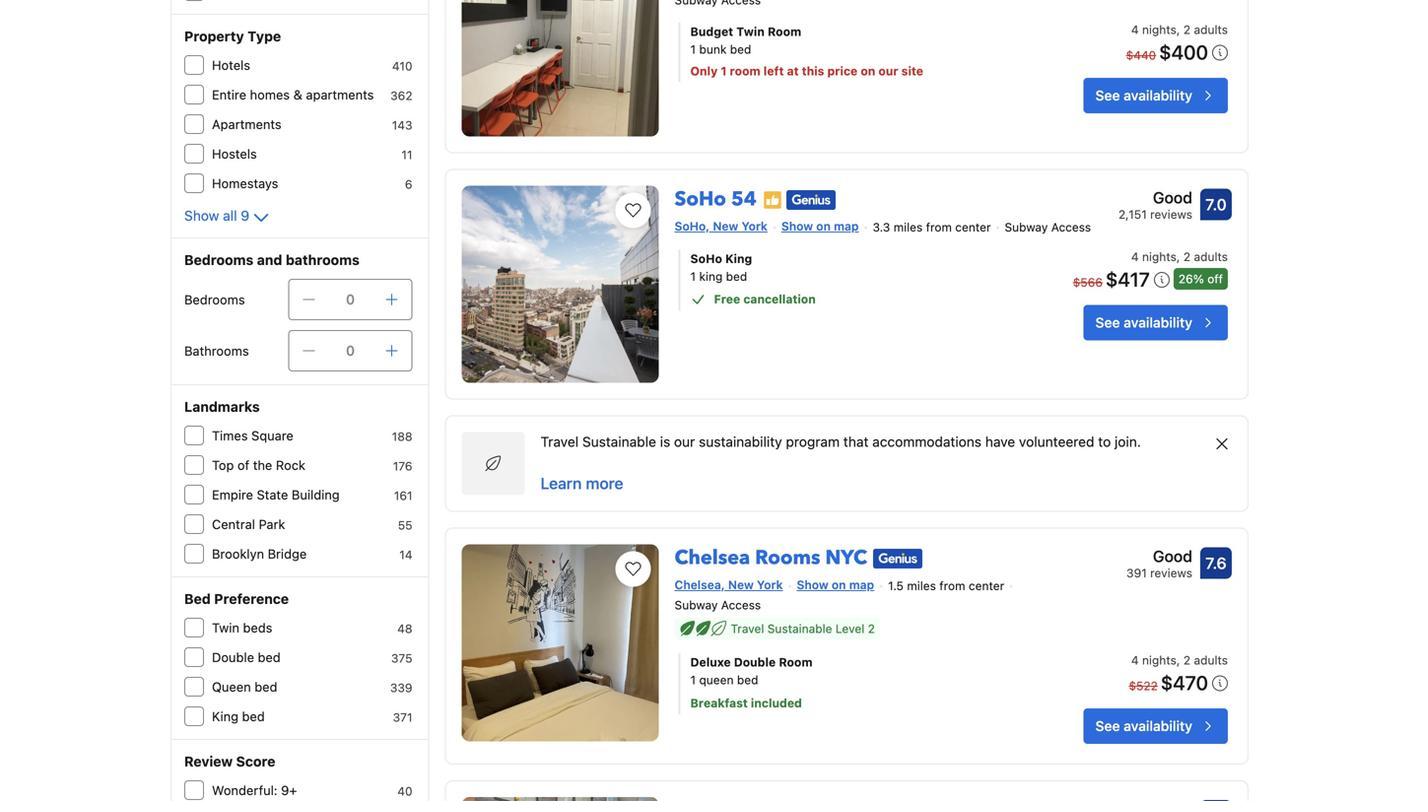 Task type: describe. For each thing, give the bounding box(es) containing it.
375
[[391, 652, 413, 665]]

sustainable for is
[[583, 434, 656, 450]]

scored 7.0 element
[[1201, 189, 1232, 220]]

188
[[392, 430, 413, 444]]

that
[[844, 434, 869, 450]]

apartments
[[212, 117, 282, 132]]

hotels
[[212, 58, 250, 72]]

miles for 1.5
[[907, 579, 936, 593]]

1 see availability from the top
[[1096, 87, 1193, 104]]

see availability link for soho 54
[[1084, 305, 1228, 341]]

king
[[699, 270, 723, 284]]

only
[[691, 64, 718, 78]]

travel for travel sustainable is our sustainability program that accommodations have volunteered to join.
[[541, 434, 579, 450]]

1 4 from the top
[[1132, 23, 1139, 37]]

soho for soho king
[[691, 252, 723, 266]]

subway inside 1.5 miles from center subway access
[[675, 598, 718, 612]]

program
[[786, 434, 840, 450]]

site
[[902, 64, 924, 78]]

good element for chelsea rooms nyc
[[1127, 545, 1193, 568]]

soho for soho 54
[[675, 186, 726, 213]]

hostels
[[212, 146, 257, 161]]

queen
[[699, 673, 734, 687]]

and
[[257, 252, 282, 268]]

1 nights from the top
[[1143, 23, 1177, 37]]

6
[[405, 177, 413, 191]]

park
[[259, 517, 285, 532]]

bedrooms and bathrooms
[[184, 252, 360, 268]]

1.5
[[888, 579, 904, 593]]

entire homes & apartments
[[212, 87, 374, 102]]

chelsea, new york
[[675, 578, 783, 592]]

bedrooms for bedrooms
[[184, 292, 245, 307]]

from for 1.5
[[940, 579, 966, 593]]

volunteered
[[1019, 434, 1095, 450]]

see availability for soho 54
[[1096, 315, 1193, 331]]

to
[[1098, 434, 1111, 450]]

chelsea rooms nyc link
[[675, 537, 867, 572]]

building
[[292, 487, 340, 502]]

nights for chelsea rooms nyc
[[1143, 654, 1177, 667]]

sustainability
[[699, 434, 782, 450]]

all
[[223, 208, 237, 224]]

nyc
[[826, 545, 867, 572]]

room for $470
[[779, 656, 813, 669]]

price
[[828, 64, 858, 78]]

budget twin room 1 bunk bed only 1 room left at this price on our site
[[691, 25, 924, 78]]

learn more link
[[529, 460, 635, 507]]

deluxe double room 1 queen bed breakfast included
[[691, 656, 813, 710]]

1 see availability link from the top
[[1084, 78, 1228, 113]]

map for chelsea rooms nyc
[[849, 578, 875, 592]]

central park
[[212, 517, 285, 532]]

0 horizontal spatial twin
[[212, 621, 240, 635]]

4 for chelsea rooms nyc
[[1132, 654, 1139, 667]]

accommodations
[[873, 434, 982, 450]]

top of the rock
[[212, 458, 306, 473]]

chelsea rooms nyc image
[[462, 545, 659, 742]]

48
[[397, 622, 413, 636]]

362
[[391, 89, 413, 103]]

1 right only
[[721, 64, 727, 78]]

1 horizontal spatial subway
[[1005, 221, 1048, 234]]

26%
[[1179, 272, 1204, 286]]

bed inside deluxe double room 1 queen bed breakfast included
[[737, 673, 759, 687]]

adults for chelsea rooms nyc
[[1194, 654, 1228, 667]]

show for soho
[[782, 219, 813, 233]]

brooklyn
[[212, 547, 264, 561]]

more
[[586, 474, 624, 493]]

learn
[[541, 474, 582, 493]]

see for soho 54
[[1096, 315, 1120, 331]]

391
[[1127, 566, 1147, 580]]

sustainable for level
[[768, 622, 832, 636]]

bedrooms for bedrooms and bathrooms
[[184, 252, 254, 268]]

nights for soho 54
[[1143, 250, 1177, 264]]

show inside show all 9 dropdown button
[[184, 208, 219, 224]]

join.
[[1115, 434, 1141, 450]]

410
[[392, 59, 413, 73]]

room
[[730, 64, 761, 78]]

1 adults from the top
[[1194, 23, 1228, 37]]

entire
[[212, 87, 246, 102]]

review
[[184, 754, 233, 770]]

, for chelsea rooms nyc
[[1177, 654, 1180, 667]]

chelsea
[[675, 545, 750, 572]]

map for soho 54
[[834, 219, 859, 233]]

see availability link for chelsea rooms nyc
[[1084, 709, 1228, 744]]

state
[[257, 487, 288, 502]]

1 , from the top
[[1177, 23, 1180, 37]]

of
[[238, 458, 250, 473]]

show on map for rooms
[[797, 578, 875, 592]]

deluxe
[[691, 656, 731, 669]]

0 for bedrooms
[[346, 291, 355, 308]]

on for rooms
[[832, 578, 846, 592]]

queen bed
[[212, 680, 277, 694]]

1 see from the top
[[1096, 87, 1120, 104]]

4 for soho 54
[[1132, 250, 1139, 264]]

$440
[[1126, 48, 1157, 62]]

travel for travel sustainable level 2
[[731, 622, 764, 636]]

budget twin room link
[[691, 23, 1024, 40]]

rock
[[276, 458, 306, 473]]

good 391 reviews
[[1127, 547, 1193, 580]]

miles for 3.3
[[894, 221, 923, 234]]

chelsea rooms nyc
[[675, 545, 867, 572]]

included
[[751, 697, 802, 710]]

scored 7.6 element
[[1201, 547, 1232, 579]]

bed
[[184, 591, 211, 607]]

bathrooms
[[286, 252, 360, 268]]

2,151
[[1119, 207, 1147, 221]]

7.6
[[1206, 554, 1227, 573]]

availability for soho 54
[[1124, 315, 1193, 331]]

double bed
[[212, 650, 281, 665]]

wonderful:
[[212, 783, 278, 798]]

empire state building
[[212, 487, 340, 502]]

bunk
[[699, 42, 727, 56]]

availability for chelsea rooms nyc
[[1124, 718, 1193, 734]]

queen
[[212, 680, 251, 694]]

new for soho
[[713, 219, 739, 233]]

soho king
[[691, 252, 752, 266]]

soho 54 link
[[675, 178, 757, 213]]

, for soho 54
[[1177, 250, 1180, 264]]

is
[[660, 434, 671, 450]]

good for soho 54
[[1153, 188, 1193, 207]]

26% off
[[1179, 272, 1223, 286]]

good element for soho 54
[[1119, 186, 1193, 209]]

property type
[[184, 28, 281, 44]]

chrystie street apartments image
[[462, 0, 659, 136]]



Task type: locate. For each thing, give the bounding box(es) containing it.
access
[[1052, 221, 1091, 234], [721, 598, 761, 612]]

reviews for chelsea rooms nyc
[[1151, 566, 1193, 580]]

2 bedrooms from the top
[[184, 292, 245, 307]]

bridge
[[268, 547, 307, 561]]

good inside good 2,151 reviews
[[1153, 188, 1193, 207]]

1 reviews from the top
[[1151, 207, 1193, 221]]

0 vertical spatial see availability link
[[1084, 78, 1228, 113]]

have
[[986, 434, 1016, 450]]

2 for $470
[[1184, 654, 1191, 667]]

3.3
[[873, 221, 890, 234]]

access up $566
[[1052, 221, 1091, 234]]

1 vertical spatial availability
[[1124, 315, 1193, 331]]

1 vertical spatial room
[[779, 656, 813, 669]]

from right 1.5
[[940, 579, 966, 593]]

$470
[[1161, 671, 1209, 695]]

show down 'rooms'
[[797, 578, 829, 592]]

property
[[184, 28, 244, 44]]

2 see availability link from the top
[[1084, 305, 1228, 341]]

0 horizontal spatial on
[[816, 219, 831, 233]]

adults
[[1194, 23, 1228, 37], [1194, 250, 1228, 264], [1194, 654, 1228, 667]]

1 horizontal spatial double
[[734, 656, 776, 669]]

3 see availability link from the top
[[1084, 709, 1228, 744]]

1 vertical spatial see availability
[[1096, 315, 1193, 331]]

0 horizontal spatial sustainable
[[583, 434, 656, 450]]

adults for soho 54
[[1194, 250, 1228, 264]]

top
[[212, 458, 234, 473]]

4 up $440
[[1132, 23, 1139, 37]]

soho king link
[[691, 250, 1024, 268]]

2
[[1184, 23, 1191, 37], [1184, 250, 1191, 264], [868, 622, 875, 636], [1184, 654, 1191, 667]]

travel sustainable level 2
[[731, 622, 875, 636]]

reviews inside good 391 reviews
[[1151, 566, 1193, 580]]

1 availability from the top
[[1124, 87, 1193, 104]]

show on map down the nyc
[[797, 578, 875, 592]]

2 see availability from the top
[[1096, 315, 1193, 331]]

1 horizontal spatial twin
[[737, 25, 765, 39]]

nights up $522
[[1143, 654, 1177, 667]]

york for 54
[[742, 219, 768, 233]]

chelsea,
[[675, 578, 725, 592]]

good inside good 391 reviews
[[1153, 547, 1193, 566]]

free
[[714, 292, 741, 306]]

show on map for 54
[[782, 219, 859, 233]]

0 vertical spatial bedrooms
[[184, 252, 254, 268]]

center
[[956, 221, 991, 234], [969, 579, 1005, 593]]

central
[[212, 517, 255, 532]]

rooms
[[755, 545, 821, 572]]

0 vertical spatial reviews
[[1151, 207, 1193, 221]]

center left 'subway access'
[[956, 221, 991, 234]]

2 up 26%
[[1184, 250, 1191, 264]]

14
[[400, 548, 413, 562]]

availability down $522
[[1124, 718, 1193, 734]]

2 , from the top
[[1177, 250, 1180, 264]]

1 vertical spatial show on map
[[797, 578, 875, 592]]

on inside budget twin room 1 bunk bed only 1 room left at this price on our site
[[861, 64, 876, 78]]

2 vertical spatial ,
[[1177, 654, 1180, 667]]

this
[[802, 64, 825, 78]]

40
[[398, 785, 413, 798]]

55
[[398, 519, 413, 532]]

1 vertical spatial map
[[849, 578, 875, 592]]

twin beds
[[212, 621, 273, 635]]

reviews for soho 54
[[1151, 207, 1193, 221]]

new for chelsea
[[728, 578, 754, 592]]

1
[[691, 42, 696, 56], [721, 64, 727, 78], [691, 270, 696, 284], [691, 673, 696, 687]]

beds
[[243, 621, 273, 635]]

our right is
[[674, 434, 695, 450]]

level
[[836, 622, 865, 636]]

4 nights , 2 adults up 26%
[[1132, 250, 1228, 264]]

4 nights , 2 adults up the $400
[[1132, 23, 1228, 37]]

see availability down "$417"
[[1096, 315, 1193, 331]]

1 bedrooms from the top
[[184, 252, 254, 268]]

0 vertical spatial see
[[1096, 87, 1120, 104]]

twin right the "budget"
[[737, 25, 765, 39]]

$417
[[1106, 268, 1150, 291]]

2 up $470
[[1184, 654, 1191, 667]]

type
[[248, 28, 281, 44]]

reviews right 391
[[1151, 566, 1193, 580]]

see availability link down "$417"
[[1084, 305, 1228, 341]]

soho, new york
[[675, 219, 768, 233]]

reviews right 2,151
[[1151, 207, 1193, 221]]

good element left scored 7.6 element
[[1127, 545, 1193, 568]]

show on map
[[782, 219, 859, 233], [797, 578, 875, 592]]

161
[[394, 489, 413, 503]]

see availability for chelsea rooms nyc
[[1096, 718, 1193, 734]]

see availability link down $522
[[1084, 709, 1228, 744]]

availability down "$417"
[[1124, 315, 1193, 331]]

4 up $522
[[1132, 654, 1139, 667]]

1 vertical spatial miles
[[907, 579, 936, 593]]

reviews inside good 2,151 reviews
[[1151, 207, 1193, 221]]

2 vertical spatial see
[[1096, 718, 1120, 734]]

3 nights from the top
[[1143, 654, 1177, 667]]

bedrooms
[[184, 252, 254, 268], [184, 292, 245, 307]]

0 vertical spatial good
[[1153, 188, 1193, 207]]

map up soho king link
[[834, 219, 859, 233]]

3 see from the top
[[1096, 718, 1120, 734]]

3 availability from the top
[[1124, 718, 1193, 734]]

2 right the level
[[868, 622, 875, 636]]

subway access
[[1005, 221, 1091, 234]]

1 horizontal spatial sustainable
[[768, 622, 832, 636]]

2 0 from the top
[[346, 343, 355, 359]]

travel up learn
[[541, 434, 579, 450]]

9
[[241, 208, 249, 224]]

1 vertical spatial from
[[940, 579, 966, 593]]

homes
[[250, 87, 290, 102]]

0 vertical spatial ,
[[1177, 23, 1180, 37]]

1 horizontal spatial access
[[1052, 221, 1091, 234]]

2 vertical spatial adults
[[1194, 654, 1228, 667]]

2 up the $400
[[1184, 23, 1191, 37]]

times
[[212, 428, 248, 443]]

11
[[402, 148, 413, 162]]

1 vertical spatial soho
[[691, 252, 723, 266]]

on
[[861, 64, 876, 78], [816, 219, 831, 233], [832, 578, 846, 592]]

1 horizontal spatial travel
[[731, 622, 764, 636]]

homestays
[[212, 176, 278, 191]]

good 2,151 reviews
[[1119, 188, 1193, 221]]

3.3 miles from center
[[873, 221, 991, 234]]

soho up king
[[691, 252, 723, 266]]

king up '1 king bed'
[[726, 252, 752, 266]]

4 up "$417"
[[1132, 250, 1139, 264]]

4 nights , 2 adults for soho 54
[[1132, 250, 1228, 264]]

2 vertical spatial 4
[[1132, 654, 1139, 667]]

$566
[[1073, 276, 1103, 290]]

1 vertical spatial see
[[1096, 315, 1120, 331]]

soho up soho,
[[675, 186, 726, 213]]

on right price
[[861, 64, 876, 78]]

show on map up soho king link
[[782, 219, 859, 233]]

double inside deluxe double room 1 queen bed breakfast included
[[734, 656, 776, 669]]

2 vertical spatial 4 nights , 2 adults
[[1132, 654, 1228, 667]]

4 nights , 2 adults for chelsea rooms nyc
[[1132, 654, 1228, 667]]

2 adults from the top
[[1194, 250, 1228, 264]]

travel down chelsea, new york
[[731, 622, 764, 636]]

bedrooms up bathrooms
[[184, 292, 245, 307]]

sustainable left the level
[[768, 622, 832, 636]]

sustainable up more
[[583, 434, 656, 450]]

availability
[[1124, 87, 1193, 104], [1124, 315, 1193, 331], [1124, 718, 1193, 734]]

map down the nyc
[[849, 578, 875, 592]]

apartments
[[306, 87, 374, 102]]

on up soho king link
[[816, 219, 831, 233]]

see availability down $440
[[1096, 87, 1193, 104]]

1 vertical spatial ,
[[1177, 250, 1180, 264]]

availability down $440
[[1124, 87, 1193, 104]]

,
[[1177, 23, 1180, 37], [1177, 250, 1180, 264], [1177, 654, 1180, 667]]

york
[[742, 219, 768, 233], [757, 578, 783, 592]]

0 vertical spatial show on map
[[782, 219, 859, 233]]

0 vertical spatial king
[[726, 252, 752, 266]]

$400
[[1160, 40, 1209, 64]]

0 vertical spatial 4 nights , 2 adults
[[1132, 23, 1228, 37]]

nights up "$417"
[[1143, 250, 1177, 264]]

center right 1.5
[[969, 579, 1005, 593]]

see availability link down $440
[[1084, 78, 1228, 113]]

our left site at the right top of page
[[879, 64, 899, 78]]

1 vertical spatial king
[[212, 709, 239, 724]]

1 vertical spatial center
[[969, 579, 1005, 593]]

0 vertical spatial see availability
[[1096, 87, 1193, 104]]

1.5 miles from center subway access
[[675, 579, 1005, 612]]

1 vertical spatial subway
[[675, 598, 718, 612]]

york down the 54
[[742, 219, 768, 233]]

0 vertical spatial subway
[[1005, 221, 1048, 234]]

see for chelsea rooms nyc
[[1096, 718, 1120, 734]]

1 vertical spatial reviews
[[1151, 566, 1193, 580]]

access down chelsea, new york
[[721, 598, 761, 612]]

2 nights from the top
[[1143, 250, 1177, 264]]

new down soho 54
[[713, 219, 739, 233]]

soho 54 image
[[462, 186, 659, 383]]

from right 3.3
[[926, 221, 952, 234]]

0 vertical spatial our
[[879, 64, 899, 78]]

, up 26%
[[1177, 250, 1180, 264]]

show for chelsea
[[797, 578, 829, 592]]

miles right 3.3
[[894, 221, 923, 234]]

nights up $440
[[1143, 23, 1177, 37]]

0 vertical spatial access
[[1052, 221, 1091, 234]]

0 for bathrooms
[[346, 343, 355, 359]]

learn more
[[541, 474, 624, 493]]

miles inside 1.5 miles from center subway access
[[907, 579, 936, 593]]

3 4 nights , 2 adults from the top
[[1132, 654, 1228, 667]]

access inside 1.5 miles from center subway access
[[721, 598, 761, 612]]

3 , from the top
[[1177, 654, 1180, 667]]

2 vertical spatial nights
[[1143, 654, 1177, 667]]

0 vertical spatial from
[[926, 221, 952, 234]]

1 vertical spatial access
[[721, 598, 761, 612]]

1 vertical spatial good element
[[1127, 545, 1193, 568]]

good left 'scored 7.0' element
[[1153, 188, 1193, 207]]

times square
[[212, 428, 294, 443]]

room for $400
[[768, 25, 802, 39]]

2 reviews from the top
[[1151, 566, 1193, 580]]

1 king bed
[[691, 270, 747, 284]]

, up the $400
[[1177, 23, 1180, 37]]

2 vertical spatial availability
[[1124, 718, 1193, 734]]

0 horizontal spatial subway
[[675, 598, 718, 612]]

see availability down $522
[[1096, 718, 1193, 734]]

0
[[346, 291, 355, 308], [346, 343, 355, 359]]

1 good from the top
[[1153, 188, 1193, 207]]

0 horizontal spatial access
[[721, 598, 761, 612]]

york for rooms
[[757, 578, 783, 592]]

travel
[[541, 434, 579, 450], [731, 622, 764, 636]]

0 vertical spatial center
[[956, 221, 991, 234]]

miles right 1.5
[[907, 579, 936, 593]]

1 horizontal spatial our
[[879, 64, 899, 78]]

2 for $417
[[1184, 250, 1191, 264]]

, up $470
[[1177, 654, 1180, 667]]

our inside budget twin room 1 bunk bed only 1 room left at this price on our site
[[879, 64, 899, 78]]

double right deluxe
[[734, 656, 776, 669]]

3 adults from the top
[[1194, 654, 1228, 667]]

0 vertical spatial 0
[[346, 291, 355, 308]]

0 vertical spatial good element
[[1119, 186, 1193, 209]]

subway down chelsea,
[[675, 598, 718, 612]]

breakfast
[[691, 697, 748, 710]]

2 horizontal spatial on
[[861, 64, 876, 78]]

soho 54
[[675, 186, 757, 213]]

king down queen
[[212, 709, 239, 724]]

0 vertical spatial miles
[[894, 221, 923, 234]]

0 horizontal spatial travel
[[541, 434, 579, 450]]

2 see from the top
[[1096, 315, 1120, 331]]

54
[[731, 186, 757, 213]]

twin
[[737, 25, 765, 39], [212, 621, 240, 635]]

2 4 from the top
[[1132, 250, 1139, 264]]

0 vertical spatial sustainable
[[583, 434, 656, 450]]

1 vertical spatial sustainable
[[768, 622, 832, 636]]

0 vertical spatial twin
[[737, 25, 765, 39]]

room inside deluxe double room 1 queen bed breakfast included
[[779, 656, 813, 669]]

1 vertical spatial nights
[[1143, 250, 1177, 264]]

adults up $470
[[1194, 654, 1228, 667]]

0 horizontal spatial king
[[212, 709, 239, 724]]

3 see availability from the top
[[1096, 718, 1193, 734]]

from for 3.3
[[926, 221, 952, 234]]

york down chelsea rooms nyc
[[757, 578, 783, 592]]

1 vertical spatial on
[[816, 219, 831, 233]]

1 vertical spatial new
[[728, 578, 754, 592]]

0 vertical spatial york
[[742, 219, 768, 233]]

1 left queen
[[691, 673, 696, 687]]

1 vertical spatial york
[[757, 578, 783, 592]]

1 vertical spatial twin
[[212, 621, 240, 635]]

this property is part of our preferred partner program. it's committed to providing excellent service and good value. it'll pay us a higher commission if you make a booking. image
[[763, 190, 782, 210], [763, 190, 782, 210]]

0 horizontal spatial double
[[212, 650, 254, 665]]

0 vertical spatial map
[[834, 219, 859, 233]]

adults up the $400
[[1194, 23, 1228, 37]]

1 4 nights , 2 adults from the top
[[1132, 23, 1228, 37]]

2 4 nights , 2 adults from the top
[[1132, 250, 1228, 264]]

show left all
[[184, 208, 219, 224]]

subway
[[1005, 221, 1048, 234], [675, 598, 718, 612]]

1 horizontal spatial king
[[726, 252, 752, 266]]

room down travel sustainable level 2
[[779, 656, 813, 669]]

at
[[787, 64, 799, 78]]

2 good from the top
[[1153, 547, 1193, 566]]

new down chelsea
[[728, 578, 754, 592]]

0 vertical spatial availability
[[1124, 87, 1193, 104]]

0 horizontal spatial our
[[674, 434, 695, 450]]

1 inside deluxe double room 1 queen bed breakfast included
[[691, 673, 696, 687]]

0 vertical spatial room
[[768, 25, 802, 39]]

1 vertical spatial bedrooms
[[184, 292, 245, 307]]

2 vertical spatial see availability link
[[1084, 709, 1228, 744]]

room up the at at the top right of page
[[768, 25, 802, 39]]

bathrooms
[[184, 344, 249, 358]]

room inside budget twin room 1 bunk bed only 1 room left at this price on our site
[[768, 25, 802, 39]]

genius discounts available at this property. image
[[786, 190, 836, 210], [786, 190, 836, 210], [873, 549, 923, 569], [873, 549, 923, 569]]

0 vertical spatial soho
[[675, 186, 726, 213]]

adults up off on the right top of page
[[1194, 250, 1228, 264]]

from inside 1.5 miles from center subway access
[[940, 579, 966, 593]]

0 vertical spatial adults
[[1194, 23, 1228, 37]]

empire
[[212, 487, 253, 502]]

center for 3.3 miles from center
[[956, 221, 991, 234]]

1 0 from the top
[[346, 291, 355, 308]]

4
[[1132, 23, 1139, 37], [1132, 250, 1139, 264], [1132, 654, 1139, 667]]

2 for $400
[[1184, 23, 1191, 37]]

2 vertical spatial on
[[832, 578, 846, 592]]

1 left bunk
[[691, 42, 696, 56]]

good element
[[1119, 186, 1193, 209], [1127, 545, 1193, 568]]

center for 1.5 miles from center subway access
[[969, 579, 1005, 593]]

3 4 from the top
[[1132, 654, 1139, 667]]

twin inside budget twin room 1 bunk bed only 1 room left at this price on our site
[[737, 25, 765, 39]]

1 vertical spatial adults
[[1194, 250, 1228, 264]]

king bed
[[212, 709, 265, 724]]

0 vertical spatial on
[[861, 64, 876, 78]]

bed inside budget twin room 1 bunk bed only 1 room left at this price on our site
[[730, 42, 752, 56]]

new
[[713, 219, 739, 233], [728, 578, 754, 592]]

7.0
[[1206, 195, 1227, 214]]

1 vertical spatial see availability link
[[1084, 305, 1228, 341]]

4 nights , 2 adults up $470
[[1132, 654, 1228, 667]]

1 vertical spatial good
[[1153, 547, 1193, 566]]

soho,
[[675, 219, 710, 233]]

on for 54
[[816, 219, 831, 233]]

good for chelsea rooms nyc
[[1153, 547, 1193, 566]]

off
[[1208, 272, 1223, 286]]

good left scored 7.6 element
[[1153, 547, 1193, 566]]

twin down the bed preference
[[212, 621, 240, 635]]

0 vertical spatial travel
[[541, 434, 579, 450]]

bedrooms down show all 9 dropdown button
[[184, 252, 254, 268]]

1 vertical spatial 4
[[1132, 250, 1139, 264]]

2 vertical spatial see availability
[[1096, 718, 1193, 734]]

center inside 1.5 miles from center subway access
[[969, 579, 1005, 593]]

double up queen
[[212, 650, 254, 665]]

good element left 'scored 7.0' element
[[1119, 186, 1193, 209]]

0 vertical spatial new
[[713, 219, 739, 233]]

339
[[390, 681, 413, 695]]

deluxe double room link
[[691, 654, 1024, 671]]

0 vertical spatial nights
[[1143, 23, 1177, 37]]

1 left king
[[691, 270, 696, 284]]

1 vertical spatial 4 nights , 2 adults
[[1132, 250, 1228, 264]]

143
[[392, 118, 413, 132]]

1 vertical spatial our
[[674, 434, 695, 450]]

see
[[1096, 87, 1120, 104], [1096, 315, 1120, 331], [1096, 718, 1120, 734]]

on down the nyc
[[832, 578, 846, 592]]

1 vertical spatial travel
[[731, 622, 764, 636]]

subway right the 3.3 miles from center
[[1005, 221, 1048, 234]]

preference
[[214, 591, 289, 607]]

0 vertical spatial 4
[[1132, 23, 1139, 37]]

show up soho king link
[[782, 219, 813, 233]]

1 horizontal spatial on
[[832, 578, 846, 592]]

2 availability from the top
[[1124, 315, 1193, 331]]

1 vertical spatial 0
[[346, 343, 355, 359]]



Task type: vqa. For each thing, say whether or not it's contained in the screenshot.


